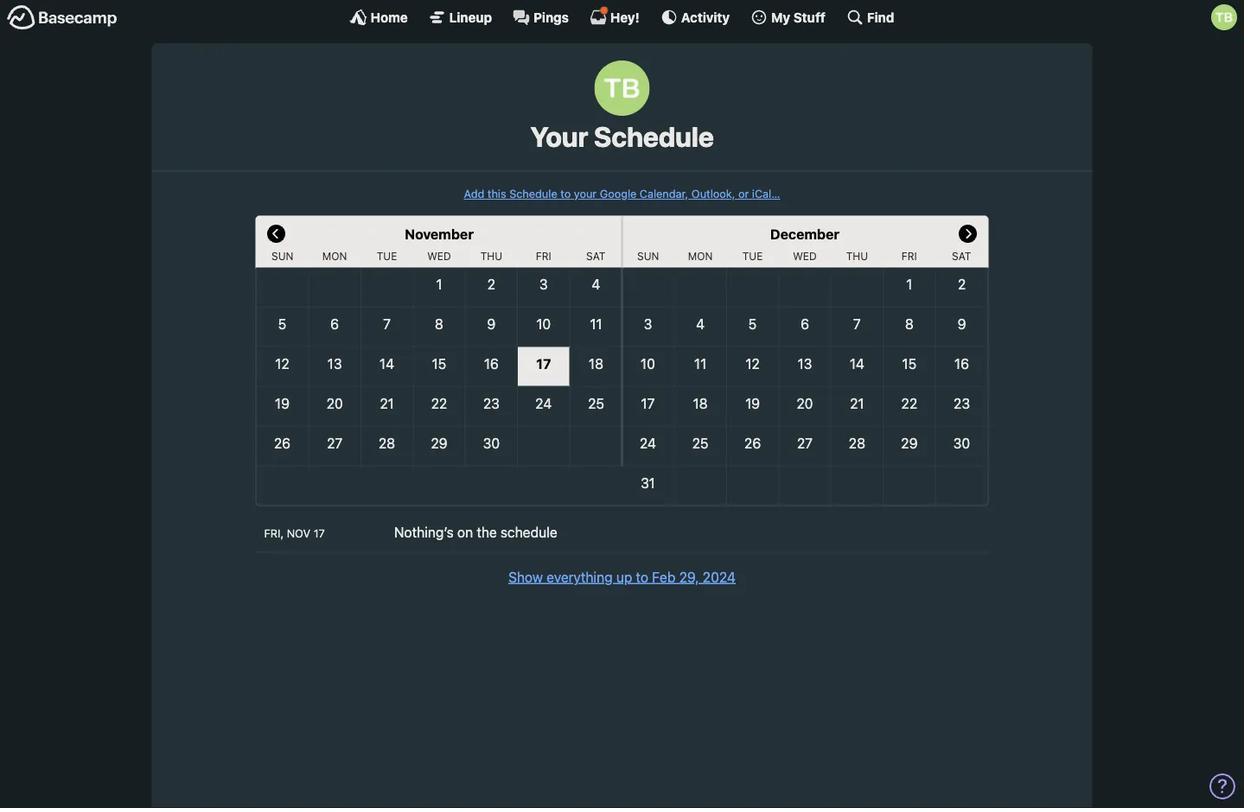 Task type: vqa. For each thing, say whether or not it's contained in the screenshot.
December's Sun
yes



Task type: locate. For each thing, give the bounding box(es) containing it.
mon
[[322, 250, 347, 262], [688, 250, 713, 262]]

pings button
[[513, 9, 569, 26]]

sun
[[271, 250, 293, 262], [637, 250, 659, 262]]

to inside show        everything      up to        feb 29, 2024 button
[[636, 569, 648, 585]]

stuff
[[793, 10, 826, 25]]

nothing's
[[394, 524, 454, 540]]

2 sat from the left
[[952, 250, 971, 262]]

to
[[560, 187, 571, 200], [636, 569, 648, 585]]

tim burton image
[[1211, 4, 1237, 30], [594, 61, 650, 116]]

1 horizontal spatial wed
[[793, 250, 817, 262]]

0 horizontal spatial thu
[[480, 250, 502, 262]]

1 vertical spatial tim burton image
[[594, 61, 650, 116]]

2 fri from the left
[[902, 250, 917, 262]]

your schedule
[[530, 120, 714, 153]]

0 horizontal spatial to
[[560, 187, 571, 200]]

december
[[770, 226, 839, 242]]

or
[[738, 187, 749, 200]]

sun for december
[[637, 250, 659, 262]]

to right up
[[636, 569, 648, 585]]

to left your
[[560, 187, 571, 200]]

0 horizontal spatial mon
[[322, 250, 347, 262]]

0 horizontal spatial sun
[[271, 250, 293, 262]]

find
[[867, 10, 894, 25]]

1 tue from the left
[[377, 250, 397, 262]]

show        everything      up to        feb 29, 2024
[[508, 569, 736, 585]]

1 sat from the left
[[586, 250, 606, 262]]

sun for november
[[271, 250, 293, 262]]

schedule
[[594, 120, 714, 153], [509, 187, 557, 200]]

schedule up calendar,
[[594, 120, 714, 153]]

2 mon from the left
[[688, 250, 713, 262]]

1 horizontal spatial tim burton image
[[1211, 4, 1237, 30]]

fri,
[[264, 527, 284, 540]]

tue
[[377, 250, 397, 262], [742, 250, 763, 262]]

1 wed from the left
[[427, 250, 451, 262]]

my
[[771, 10, 790, 25]]

nov
[[287, 527, 311, 540]]

1 horizontal spatial sat
[[952, 250, 971, 262]]

wed down november
[[427, 250, 451, 262]]

1 horizontal spatial schedule
[[594, 120, 714, 153]]

add
[[464, 187, 484, 200]]

0 horizontal spatial tue
[[377, 250, 397, 262]]

my stuff button
[[750, 9, 826, 26]]

1 horizontal spatial tue
[[742, 250, 763, 262]]

2 sun from the left
[[637, 250, 659, 262]]

google
[[600, 187, 637, 200]]

schedule
[[501, 524, 557, 540]]

0 vertical spatial schedule
[[594, 120, 714, 153]]

home
[[371, 10, 408, 25]]

1 horizontal spatial to
[[636, 569, 648, 585]]

0 horizontal spatial fri
[[536, 250, 551, 262]]

1 mon from the left
[[322, 250, 347, 262]]

nothing's on the schedule
[[394, 524, 557, 540]]

your
[[574, 187, 597, 200]]

1 horizontal spatial fri
[[902, 250, 917, 262]]

0 vertical spatial tim burton image
[[1211, 4, 1237, 30]]

up
[[616, 569, 632, 585]]

17
[[314, 527, 325, 540]]

activity link
[[660, 9, 730, 26]]

mon for december
[[688, 250, 713, 262]]

1 horizontal spatial sun
[[637, 250, 659, 262]]

1 fri from the left
[[536, 250, 551, 262]]

1 vertical spatial to
[[636, 569, 648, 585]]

this
[[487, 187, 506, 200]]

to for your
[[560, 187, 571, 200]]

0 vertical spatial to
[[560, 187, 571, 200]]

feb
[[652, 569, 676, 585]]

main element
[[0, 0, 1244, 34]]

ical…
[[752, 187, 780, 200]]

wed
[[427, 250, 451, 262], [793, 250, 817, 262]]

schedule right this
[[509, 187, 557, 200]]

add this schedule to your google calendar, outlook, or ical…
[[464, 187, 780, 200]]

2 thu from the left
[[846, 250, 868, 262]]

1 horizontal spatial thu
[[846, 250, 868, 262]]

fri
[[536, 250, 551, 262], [902, 250, 917, 262]]

fri for november
[[536, 250, 551, 262]]

0 horizontal spatial schedule
[[509, 187, 557, 200]]

2 tue from the left
[[742, 250, 763, 262]]

pings
[[533, 10, 569, 25]]

1 sun from the left
[[271, 250, 293, 262]]

2024
[[703, 569, 736, 585]]

2 wed from the left
[[793, 250, 817, 262]]

the
[[477, 524, 497, 540]]

1 thu from the left
[[480, 250, 502, 262]]

hey!
[[610, 10, 640, 25]]

on
[[457, 524, 473, 540]]

1 horizontal spatial mon
[[688, 250, 713, 262]]

sat
[[586, 250, 606, 262], [952, 250, 971, 262]]

sat for november
[[586, 250, 606, 262]]

0 horizontal spatial tim burton image
[[594, 61, 650, 116]]

wed down december
[[793, 250, 817, 262]]

29,
[[679, 569, 699, 585]]

thu for december
[[846, 250, 868, 262]]

0 horizontal spatial wed
[[427, 250, 451, 262]]

0 horizontal spatial sat
[[586, 250, 606, 262]]

tue for december
[[742, 250, 763, 262]]

thu
[[480, 250, 502, 262], [846, 250, 868, 262]]



Task type: describe. For each thing, give the bounding box(es) containing it.
1 vertical spatial schedule
[[509, 187, 557, 200]]

find button
[[846, 9, 894, 26]]

wed for november
[[427, 250, 451, 262]]

add this schedule to your google calendar, outlook, or ical… link
[[464, 187, 780, 200]]

calendar,
[[640, 187, 688, 200]]

to for feb
[[636, 569, 648, 585]]

november
[[405, 226, 474, 242]]

switch accounts image
[[7, 4, 118, 31]]

my stuff
[[771, 10, 826, 25]]

fri, nov 17
[[264, 527, 325, 540]]

hey! button
[[590, 6, 640, 26]]

fri for december
[[902, 250, 917, 262]]

show        everything      up to        feb 29, 2024 button
[[508, 567, 736, 588]]

lineup
[[449, 10, 492, 25]]

outlook,
[[692, 187, 735, 200]]

mon for november
[[322, 250, 347, 262]]

sat for december
[[952, 250, 971, 262]]

lineup link
[[429, 9, 492, 26]]

show
[[508, 569, 543, 585]]

activity
[[681, 10, 730, 25]]

your
[[530, 120, 588, 153]]

wed for december
[[793, 250, 817, 262]]

thu for november
[[480, 250, 502, 262]]

home link
[[350, 9, 408, 26]]

everything
[[546, 569, 613, 585]]

tue for november
[[377, 250, 397, 262]]



